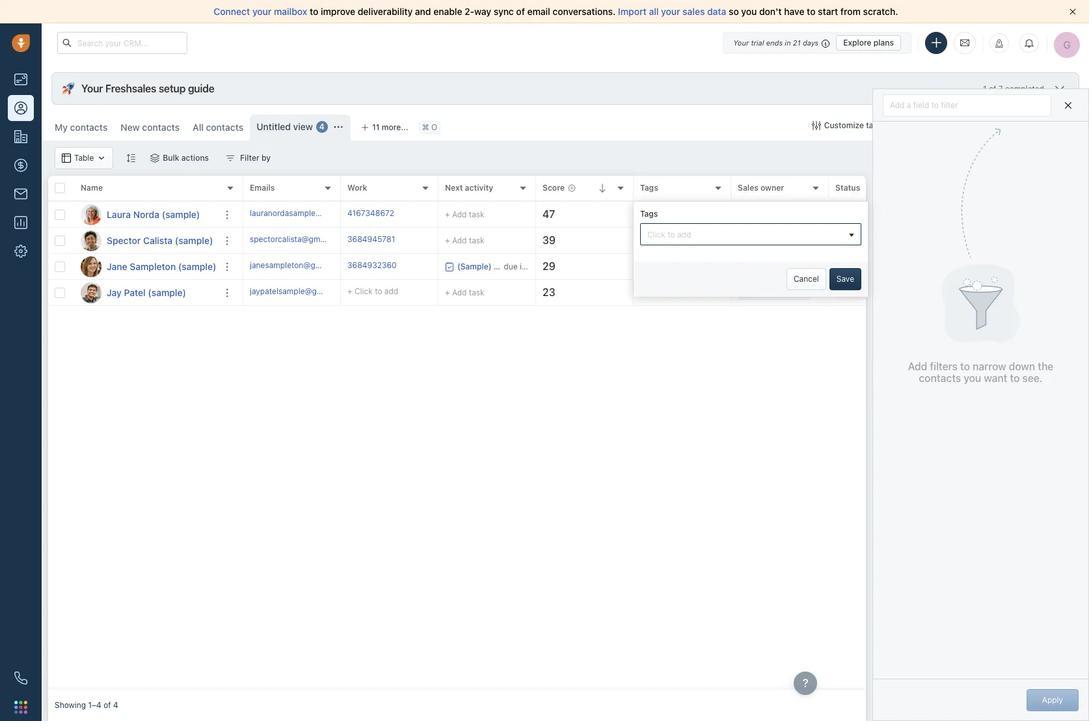 Task type: locate. For each thing, give the bounding box(es) containing it.
1 vertical spatial your
[[81, 83, 103, 94]]

you right so
[[742, 6, 757, 17]]

0 horizontal spatial your
[[81, 83, 103, 94]]

1 horizontal spatial 4
[[320, 122, 325, 132]]

explore
[[844, 37, 872, 47]]

0 horizontal spatial of
[[104, 701, 111, 710]]

1
[[984, 84, 987, 93]]

trial
[[751, 38, 765, 47]]

spectorcalista@gmail.com
[[250, 234, 347, 244]]

all
[[193, 122, 204, 133]]

(sample) for spector calista (sample)
[[175, 235, 213, 246]]

view
[[293, 121, 313, 132]]

jane
[[107, 261, 127, 272]]

1 horizontal spatial your
[[734, 38, 749, 47]]

contacts for import contacts
[[945, 120, 978, 130]]

11
[[372, 122, 380, 132]]

0 horizontal spatial your
[[253, 6, 272, 17]]

save
[[837, 274, 855, 284]]

0 horizontal spatial container_wx8msf4aqz5i3rn1 image
[[445, 262, 454, 271]]

all contacts button
[[186, 115, 250, 141], [193, 122, 244, 133]]

filter
[[942, 100, 959, 110]]

11 more... button
[[354, 118, 416, 137]]

start
[[818, 6, 839, 17]]

contacts right my
[[70, 122, 108, 133]]

press space to select this row. row containing jay patel (sample)
[[48, 280, 243, 306]]

1 vertical spatial tags
[[641, 209, 658, 219]]

1 task from the top
[[469, 209, 485, 219]]

grid
[[48, 176, 1051, 690]]

1 vertical spatial qualified
[[850, 236, 883, 245]]

2 greg from the top
[[754, 236, 772, 245]]

save button
[[830, 268, 862, 291]]

your trial ends in 21 days
[[734, 38, 819, 47]]

4167348672 link
[[348, 208, 395, 221]]

robinson for 29
[[774, 262, 808, 271]]

jaypatelsample@gmail.com
[[250, 286, 350, 296]]

new
[[121, 122, 140, 133]]

janesampleton@gmail.com
[[250, 260, 348, 270]]

your right all
[[661, 6, 681, 17]]

add
[[891, 100, 905, 110], [1031, 120, 1046, 130], [452, 209, 467, 219], [452, 235, 467, 245], [452, 287, 467, 297], [908, 361, 928, 373]]

connect your mailbox link
[[214, 6, 310, 17]]

2 task from the top
[[469, 235, 485, 245]]

press space to select this row. row containing spector calista (sample)
[[48, 228, 243, 254]]

(sample) right calista
[[175, 235, 213, 246]]

laura
[[107, 209, 131, 220]]

add for 39
[[678, 236, 691, 245]]

import down add a field to filter at right
[[918, 120, 943, 130]]

⌘ o
[[422, 123, 438, 132]]

container_wx8msf4aqz5i3rn1 image
[[741, 236, 751, 245], [445, 262, 454, 271]]

sales
[[683, 6, 705, 17]]

4 + click to add from the top
[[641, 288, 691, 297]]

contacts right all
[[206, 122, 244, 133]]

greg
[[754, 210, 772, 219], [754, 236, 772, 245], [754, 262, 772, 271], [754, 288, 772, 297]]

2 vertical spatial + add task
[[445, 287, 485, 297]]

row group containing 47
[[243, 202, 1051, 306]]

+ add task
[[445, 209, 485, 219], [445, 235, 485, 245], [445, 287, 485, 297]]

of right '1'
[[989, 84, 997, 93]]

cancel button
[[787, 268, 827, 291]]

qualified
[[850, 210, 883, 219], [850, 236, 883, 245], [850, 262, 883, 271]]

click for 23
[[648, 288, 666, 297]]

press space to select this row. row containing 47
[[243, 202, 1051, 228]]

contacts left narrow on the right bottom of the page
[[919, 372, 962, 384]]

1 horizontal spatial container_wx8msf4aqz5i3rn1 image
[[741, 236, 751, 245]]

greg robinson for 29
[[754, 262, 808, 271]]

0 vertical spatial you
[[742, 6, 757, 17]]

0 vertical spatial 4
[[320, 122, 325, 132]]

0 vertical spatial of
[[516, 6, 525, 17]]

name row
[[48, 176, 243, 202]]

3 + add task from the top
[[445, 287, 485, 297]]

from
[[841, 6, 861, 17]]

1 horizontal spatial import
[[918, 120, 943, 130]]

jay
[[107, 287, 122, 298]]

spector
[[107, 235, 141, 246]]

2 vertical spatial task
[[469, 287, 485, 297]]

phone image
[[14, 672, 27, 685]]

4 inside untitled view 4
[[320, 122, 325, 132]]

contacts
[[945, 120, 978, 130], [70, 122, 108, 133], [142, 122, 180, 133], [206, 122, 244, 133], [919, 372, 962, 384]]

2 + add task from the top
[[445, 235, 485, 245]]

1 vertical spatial of
[[989, 84, 997, 93]]

4 greg robinson from the top
[[754, 288, 808, 297]]

4 greg from the top
[[754, 288, 772, 297]]

0 vertical spatial tags
[[641, 183, 659, 193]]

completed
[[1006, 84, 1045, 93]]

1 vertical spatial 4
[[113, 701, 118, 710]]

1 vertical spatial + add task
[[445, 235, 485, 245]]

click for 47
[[648, 210, 666, 219]]

task
[[469, 209, 485, 219], [469, 235, 485, 245], [469, 287, 485, 297]]

+ click to add for 39
[[641, 236, 691, 245]]

add for 29
[[678, 262, 691, 271]]

contacts inside add filters to narrow down the contacts you want to see.
[[919, 372, 962, 384]]

explore plans link
[[837, 35, 902, 50]]

11 more...
[[372, 122, 409, 132]]

+ add task for 23
[[445, 287, 485, 297]]

3 greg robinson from the top
[[754, 262, 808, 271]]

greg for 23
[[754, 288, 772, 297]]

3 greg from the top
[[754, 262, 772, 271]]

2 your from the left
[[661, 6, 681, 17]]

+
[[445, 209, 450, 219], [641, 210, 645, 219], [445, 235, 450, 245], [641, 236, 645, 245], [641, 262, 645, 271], [348, 286, 353, 296], [445, 287, 450, 297], [641, 288, 645, 297]]

import contacts
[[918, 120, 978, 130]]

container_wx8msf4aqz5i3rn1 image
[[812, 121, 821, 130], [334, 122, 343, 131], [62, 154, 71, 163], [97, 154, 106, 163], [151, 154, 160, 163], [226, 154, 235, 163], [741, 262, 751, 271], [741, 288, 751, 297]]

jay patel (sample) link
[[107, 286, 186, 299]]

of right sync
[[516, 6, 525, 17]]

1 vertical spatial import
[[918, 120, 943, 130]]

3684945781
[[348, 234, 395, 244]]

add
[[678, 210, 691, 219], [678, 236, 691, 245], [678, 262, 691, 271], [385, 286, 399, 296], [678, 288, 691, 297]]

click for 39
[[648, 236, 666, 245]]

1 horizontal spatial your
[[661, 6, 681, 17]]

+ add task for 39
[[445, 235, 485, 245]]

contacts for my contacts
[[70, 122, 108, 133]]

your left freshsales
[[81, 83, 103, 94]]

press space to select this row. row containing laura norda (sample)
[[48, 202, 243, 228]]

press space to select this row. row
[[48, 202, 243, 228], [243, 202, 1051, 228], [48, 228, 243, 254], [243, 228, 1051, 254], [48, 254, 243, 280], [243, 254, 1051, 280], [48, 280, 243, 306], [243, 280, 1051, 306]]

scratch.
[[864, 6, 899, 17]]

0 horizontal spatial you
[[742, 6, 757, 17]]

0 horizontal spatial import
[[618, 6, 647, 17]]

untitled
[[257, 121, 291, 132]]

+ click to add for 47
[[641, 210, 691, 219]]

1–4
[[88, 701, 101, 710]]

2 vertical spatial of
[[104, 701, 111, 710]]

(sample)
[[162, 209, 200, 220], [175, 235, 213, 246], [178, 261, 216, 272], [148, 287, 186, 298]]

add filters to narrow down the contacts you want to see.
[[908, 361, 1054, 384]]

2 + click to add from the top
[[641, 236, 691, 245]]

2 vertical spatial qualified
[[850, 262, 883, 271]]

1 horizontal spatial of
[[516, 6, 525, 17]]

and
[[415, 6, 431, 17]]

of
[[516, 6, 525, 17], [989, 84, 997, 93], [104, 701, 111, 710]]

improve
[[321, 6, 355, 17]]

untitled view 4
[[257, 121, 325, 132]]

press space to select this row. row containing jane sampleton (sample)
[[48, 254, 243, 280]]

0 vertical spatial + add task
[[445, 209, 485, 219]]

2 qualified from the top
[[850, 236, 883, 245]]

tags
[[641, 183, 659, 193], [641, 209, 658, 219]]

1 row group from the left
[[48, 202, 243, 306]]

greg robinson for 23
[[754, 288, 808, 297]]

my contacts
[[55, 122, 108, 133]]

connect your mailbox to improve deliverability and enable 2-way sync of email conversations. import all your sales data so you don't have to start from scratch.
[[214, 6, 899, 17]]

0 vertical spatial import
[[618, 6, 647, 17]]

1 + click to add from the top
[[641, 210, 691, 219]]

you
[[742, 6, 757, 17], [964, 372, 982, 384]]

2 row group from the left
[[243, 202, 1051, 306]]

lauranordasample@gmail.com link
[[250, 208, 361, 221]]

click
[[648, 210, 666, 219], [648, 236, 666, 245], [648, 262, 666, 271], [355, 286, 373, 296], [648, 288, 666, 297]]

of right 1–4
[[104, 701, 111, 710]]

(sample) down jane sampleton (sample) link
[[148, 287, 186, 298]]

row group
[[48, 202, 243, 306], [243, 202, 1051, 306]]

(sample) for jay patel (sample)
[[148, 287, 186, 298]]

owner
[[761, 183, 785, 193]]

j image
[[81, 282, 102, 303]]

jaypatelsample@gmail.com + click to add
[[250, 286, 399, 296]]

3684932360 link
[[348, 260, 397, 273]]

bulk
[[163, 153, 179, 163]]

0 vertical spatial container_wx8msf4aqz5i3rn1 image
[[741, 236, 751, 245]]

0 vertical spatial qualified
[[850, 210, 883, 219]]

3 + click to add from the top
[[641, 262, 691, 271]]

0 horizontal spatial 4
[[113, 701, 118, 710]]

1 horizontal spatial you
[[964, 372, 982, 384]]

jane sampleton (sample) link
[[107, 260, 216, 273]]

(sample) right sampleton
[[178, 261, 216, 272]]

o
[[432, 123, 438, 132]]

4 right 1–4
[[113, 701, 118, 710]]

1 greg from the top
[[754, 210, 772, 219]]

3 qualified from the top
[[850, 262, 883, 271]]

sales
[[738, 183, 759, 193]]

jaypatelsample@gmail.com link
[[250, 286, 350, 300]]

you left want
[[964, 372, 982, 384]]

j image
[[81, 256, 102, 277]]

work
[[348, 183, 367, 193]]

spector calista (sample)
[[107, 235, 213, 246]]

showing 1–4 of 4
[[55, 701, 118, 710]]

down
[[1009, 361, 1036, 373]]

1 qualified from the top
[[850, 210, 883, 219]]

1 + add task from the top
[[445, 209, 485, 219]]

1 vertical spatial container_wx8msf4aqz5i3rn1 image
[[445, 262, 454, 271]]

email image
[[961, 37, 970, 48]]

+ add task for 47
[[445, 209, 485, 219]]

2 tags from the top
[[641, 209, 658, 219]]

score
[[543, 183, 565, 193]]

21
[[793, 38, 801, 47]]

1 vertical spatial task
[[469, 235, 485, 245]]

qualified for 39
[[850, 236, 883, 245]]

47
[[543, 208, 555, 220]]

2 robinson from the top
[[774, 236, 808, 245]]

style_myh0__igzzd8unmi image
[[126, 153, 136, 162]]

contacts inside import contacts button
[[945, 120, 978, 130]]

(sample) up "spector calista (sample)"
[[162, 209, 200, 220]]

import contacts group
[[901, 115, 1007, 137]]

4 right 'view'
[[320, 122, 325, 132]]

filter by
[[240, 153, 271, 163]]

contacts for new contacts
[[142, 122, 180, 133]]

0 vertical spatial your
[[734, 38, 749, 47]]

1 tags from the top
[[641, 183, 659, 193]]

4 robinson from the top
[[774, 288, 808, 297]]

laura norda (sample) link
[[107, 208, 200, 221]]

2 greg robinson from the top
[[754, 236, 808, 245]]

your left trial
[[734, 38, 749, 47]]

contacts down add a field to filter button
[[945, 120, 978, 130]]

1 vertical spatial you
[[964, 372, 982, 384]]

3 task from the top
[[469, 287, 485, 297]]

0 vertical spatial task
[[469, 209, 485, 219]]

phone element
[[8, 665, 34, 691]]

you inside add filters to narrow down the contacts you want to see.
[[964, 372, 982, 384]]

actions
[[181, 153, 209, 163]]

conversations.
[[553, 6, 616, 17]]

3 robinson from the top
[[774, 262, 808, 271]]

your freshsales setup guide
[[81, 83, 215, 94]]

your left mailbox
[[253, 6, 272, 17]]

import
[[618, 6, 647, 17], [918, 120, 943, 130]]

import left all
[[618, 6, 647, 17]]

contacts right new
[[142, 122, 180, 133]]



Task type: describe. For each thing, give the bounding box(es) containing it.
press space to select this row. row containing 23
[[243, 280, 1051, 306]]

container_wx8msf4aqz5i3rn1 image inside customize table button
[[812, 121, 821, 130]]

freshworks switcher image
[[14, 701, 27, 714]]

table
[[74, 153, 94, 163]]

mailbox
[[274, 6, 307, 17]]

7
[[999, 84, 1004, 93]]

s image
[[81, 230, 102, 251]]

all contacts
[[193, 122, 244, 133]]

table
[[867, 120, 886, 130]]

1 robinson from the top
[[774, 210, 808, 219]]

way
[[475, 6, 492, 17]]

greg for 39
[[754, 236, 772, 245]]

add for 23
[[678, 288, 691, 297]]

new contacts
[[121, 122, 180, 133]]

calista
[[143, 235, 173, 246]]

want
[[984, 372, 1008, 384]]

sync
[[494, 6, 514, 17]]

3684932360
[[348, 260, 397, 270]]

tags inside grid
[[641, 183, 659, 193]]

customize table button
[[804, 115, 894, 137]]

days
[[803, 38, 819, 47]]

contacts for all contacts
[[206, 122, 244, 133]]

jay patel (sample)
[[107, 287, 186, 298]]

customize
[[825, 120, 864, 130]]

+ click to add for 29
[[641, 262, 691, 271]]

data
[[708, 6, 727, 17]]

next activity
[[445, 183, 494, 193]]

lauranordasample@gmail.com
[[250, 208, 361, 218]]

add a field to filter button
[[883, 94, 1052, 116]]

(sample) for laura norda (sample)
[[162, 209, 200, 220]]

container_wx8msf4aqz5i3rn1 image inside filter by button
[[226, 154, 235, 163]]

guide
[[188, 83, 215, 94]]

activity
[[465, 183, 494, 193]]

filter by button
[[217, 147, 279, 169]]

by
[[262, 153, 271, 163]]

deliverability
[[358, 6, 413, 17]]

contact
[[1048, 120, 1077, 130]]

spectorcalista@gmail.com link
[[250, 234, 347, 247]]

add contact button
[[1013, 115, 1083, 137]]

spector calista (sample) link
[[107, 234, 213, 247]]

add a field to filter
[[891, 100, 959, 110]]

untitled view link
[[257, 120, 313, 133]]

import inside button
[[918, 120, 943, 130]]

to inside button
[[932, 100, 939, 110]]

customize table
[[825, 120, 886, 130]]

robinson for 23
[[774, 288, 808, 297]]

2-
[[465, 6, 475, 17]]

unqualified
[[850, 288, 892, 297]]

grid containing 47
[[48, 176, 1051, 690]]

task for 23
[[469, 287, 485, 297]]

container_wx8msf4aqz5i3rn1 image inside bulk actions "button"
[[151, 154, 160, 163]]

add inside add filters to narrow down the contacts you want to see.
[[908, 361, 928, 373]]

so
[[729, 6, 739, 17]]

spectorcalista@gmail.com 3684945781
[[250, 234, 395, 244]]

table button
[[55, 147, 113, 169]]

3684945781 link
[[348, 234, 395, 247]]

have
[[785, 6, 805, 17]]

sampleton
[[130, 261, 176, 272]]

narrow
[[973, 361, 1007, 373]]

ends
[[767, 38, 783, 47]]

the
[[1038, 361, 1054, 373]]

connect
[[214, 6, 250, 17]]

add contact
[[1031, 120, 1077, 130]]

row group containing laura norda (sample)
[[48, 202, 243, 306]]

freshsales
[[105, 83, 156, 94]]

2 horizontal spatial of
[[989, 84, 997, 93]]

sales owner
[[738, 183, 785, 193]]

Search your CRM... text field
[[57, 32, 187, 54]]

enable
[[434, 6, 463, 17]]

add for 47
[[678, 210, 691, 219]]

press space to select this row. row containing 29
[[243, 254, 1051, 280]]

task for 47
[[469, 209, 485, 219]]

1 greg robinson from the top
[[754, 210, 808, 219]]

import contacts button
[[901, 115, 985, 137]]

laura norda (sample)
[[107, 209, 200, 220]]

a
[[907, 100, 912, 110]]

see.
[[1023, 372, 1043, 384]]

janesampleton@gmail.com 3684932360
[[250, 260, 397, 270]]

name column header
[[74, 176, 243, 202]]

your for your freshsales setup guide
[[81, 83, 103, 94]]

status
[[836, 183, 861, 193]]

23
[[543, 286, 556, 298]]

close image
[[1070, 8, 1077, 15]]

bulk actions
[[163, 153, 209, 163]]

1 your from the left
[[253, 6, 272, 17]]

task for 39
[[469, 235, 485, 245]]

robinson for 39
[[774, 236, 808, 245]]

(sample) for jane sampleton (sample)
[[178, 261, 216, 272]]

l image
[[81, 204, 102, 225]]

click for 29
[[648, 262, 666, 271]]

email
[[528, 6, 551, 17]]

cancel
[[794, 274, 819, 284]]

greg robinson for 39
[[754, 236, 808, 245]]

29
[[543, 260, 556, 272]]

filter
[[240, 153, 260, 163]]

don't
[[760, 6, 782, 17]]

setup
[[159, 83, 186, 94]]

Click to add search field
[[644, 228, 845, 242]]

press space to select this row. row containing 39
[[243, 228, 1051, 254]]

norda
[[133, 209, 160, 220]]

all
[[649, 6, 659, 17]]

emails
[[250, 183, 275, 193]]

qualified for 29
[[850, 262, 883, 271]]

next
[[445, 183, 463, 193]]

field
[[914, 100, 930, 110]]

greg for 29
[[754, 262, 772, 271]]

explore plans
[[844, 37, 894, 47]]

your for your trial ends in 21 days
[[734, 38, 749, 47]]

+ click to add for 23
[[641, 288, 691, 297]]

janesampleton@gmail.com link
[[250, 260, 348, 273]]



Task type: vqa. For each thing, say whether or not it's contained in the screenshot.
the Contact related to Contact information
no



